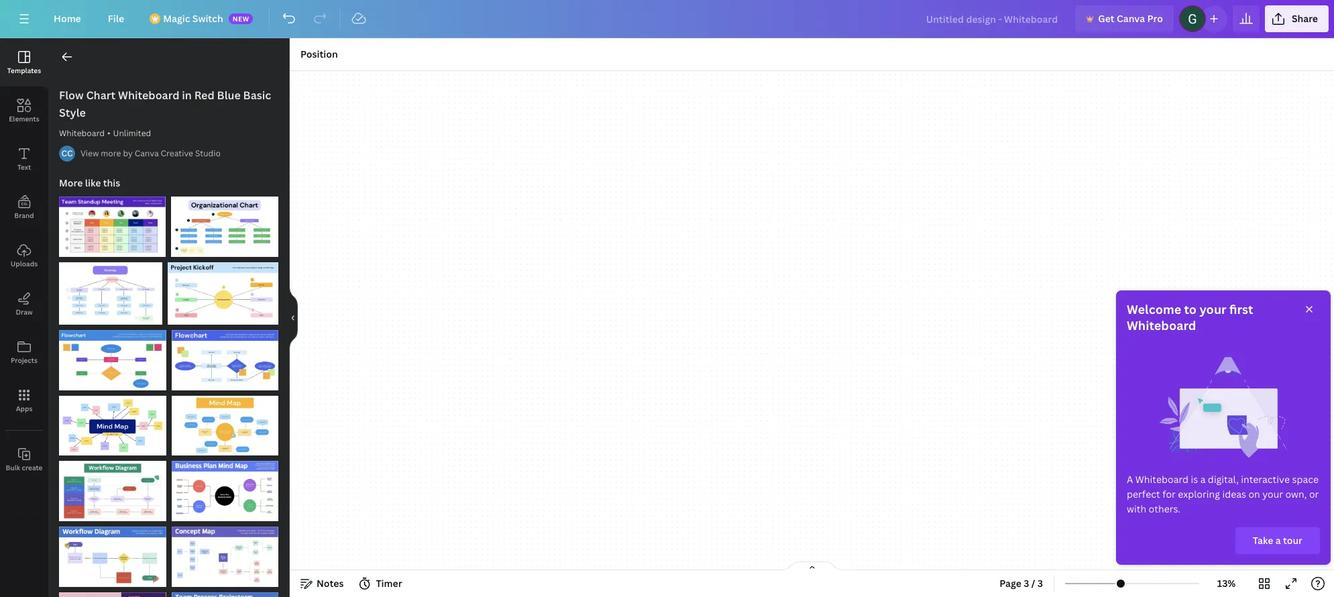 Task type: vqa. For each thing, say whether or not it's contained in the screenshot.
Concept Map Planning Whiteboard In Purple Green Modern Professional Style image
yes



Task type: locate. For each thing, give the bounding box(es) containing it.
in
[[182, 88, 192, 103]]

apps
[[16, 404, 32, 413]]

ideas
[[1223, 488, 1247, 501]]

file
[[108, 12, 124, 25]]

view more by canva creative studio button
[[81, 147, 221, 160]]

others.
[[1149, 503, 1181, 515]]

mind map whiteboard in blue and yellow simple brainstorm style group
[[172, 388, 279, 456]]

get canva pro button
[[1076, 5, 1174, 32]]

0 horizontal spatial canva
[[135, 148, 159, 159]]

more
[[101, 148, 121, 159]]

canva inside get canva pro button
[[1117, 12, 1146, 25]]

whiteboard
[[118, 88, 180, 103], [59, 128, 105, 139], [1127, 317, 1197, 334], [1136, 473, 1189, 486]]

1 horizontal spatial your
[[1263, 488, 1284, 501]]

chart
[[86, 88, 116, 103]]

elements button
[[0, 87, 48, 135]]

a
[[1127, 473, 1134, 486]]

hide image
[[289, 286, 298, 350]]

view
[[81, 148, 99, 159]]

basic
[[243, 88, 271, 103]]

a right is
[[1201, 473, 1206, 486]]

your down interactive
[[1263, 488, 1284, 501]]

timer
[[376, 577, 402, 590]]

red
[[194, 88, 215, 103]]

0 vertical spatial canva
[[1117, 12, 1146, 25]]

a
[[1201, 473, 1206, 486], [1276, 534, 1282, 547]]

canva right by
[[135, 148, 159, 159]]

page
[[1000, 577, 1022, 590]]

3
[[1024, 577, 1030, 590], [1038, 577, 1044, 590]]

exploring
[[1179, 488, 1221, 501]]

file button
[[97, 5, 135, 32]]

notes
[[317, 577, 344, 590]]

0 vertical spatial a
[[1201, 473, 1206, 486]]

main menu bar
[[0, 0, 1335, 38]]

canva left pro
[[1117, 12, 1146, 25]]

project kickoff whiteboard in purple red basic style group
[[168, 254, 279, 325]]

mind map brainstorm whiteboard in colorful style group
[[59, 388, 166, 456]]

a whiteboard is a digital, interactive space perfect for exploring ideas on your own, or with others.
[[1127, 473, 1320, 515]]

whiteboard inside a whiteboard is a digital, interactive space perfect for exploring ideas on your own, or with others.
[[1136, 473, 1189, 486]]

like
[[85, 177, 101, 189]]

3 left /
[[1024, 577, 1030, 590]]

whiteboard inside the flow chart whiteboard in red blue basic style
[[118, 88, 180, 103]]

get canva pro
[[1099, 12, 1164, 25]]

project kickoff whiteboard in purple red basic style image
[[168, 262, 279, 325]]

3 right /
[[1038, 577, 1044, 590]]

take
[[1253, 534, 1274, 547]]

view more by canva creative studio
[[81, 148, 221, 159]]

for
[[1163, 488, 1176, 501]]

an image of a hand placing a sticky note on a whiteboard image
[[1127, 344, 1321, 473]]

your
[[1200, 301, 1227, 317], [1263, 488, 1284, 501]]

space
[[1293, 473, 1319, 486]]

flowchart whiteboard in orange blue minimal lines style group
[[59, 322, 166, 390]]

to
[[1185, 301, 1197, 317]]

welcome to your first whiteboard
[[1127, 301, 1254, 334]]

your right to
[[1200, 301, 1227, 317]]

flow
[[59, 88, 84, 103]]

0 horizontal spatial your
[[1200, 301, 1227, 317]]

studio
[[195, 148, 221, 159]]

home
[[54, 12, 81, 25]]

1 vertical spatial your
[[1263, 488, 1284, 501]]

create
[[22, 463, 43, 472]]

position
[[301, 48, 338, 60]]

1 vertical spatial canva
[[135, 148, 159, 159]]

projects button
[[0, 328, 48, 376]]

digital,
[[1209, 473, 1239, 486]]

1 horizontal spatial canva
[[1117, 12, 1146, 25]]

projects
[[11, 356, 38, 365]]

canva assistant image
[[1296, 531, 1312, 547]]

1 horizontal spatial 3
[[1038, 577, 1044, 590]]

unlimited
[[113, 128, 151, 139]]

notes button
[[295, 573, 349, 595]]

elements
[[9, 114, 39, 123]]

1 horizontal spatial a
[[1276, 534, 1282, 547]]

your inside welcome to your first whiteboard
[[1200, 301, 1227, 317]]

org chart whiteboard in yellow red basic style group
[[171, 189, 279, 257]]

0 horizontal spatial a
[[1201, 473, 1206, 486]]

magic switch
[[163, 12, 223, 25]]

a left tour
[[1276, 534, 1282, 547]]

draw
[[16, 307, 33, 317]]

brand button
[[0, 183, 48, 232]]

canva
[[1117, 12, 1146, 25], [135, 148, 159, 159]]

flowchart whiteboard in dark blue blue spaced color blocks style group
[[171, 322, 279, 390]]

side panel tab list
[[0, 38, 48, 484]]

bulk
[[6, 463, 20, 472]]

get
[[1099, 12, 1115, 25]]

take a tour button
[[1236, 527, 1321, 554]]

blue
[[217, 88, 241, 103]]

position button
[[295, 44, 343, 65]]

0 vertical spatial your
[[1200, 301, 1227, 317]]

more
[[59, 177, 83, 189]]

uploads button
[[0, 232, 48, 280]]

1 vertical spatial a
[[1276, 534, 1282, 547]]

concept map planning whiteboard in purple green modern professional style group
[[171, 519, 279, 587]]

or
[[1310, 488, 1320, 501]]

templates
[[7, 66, 41, 75]]

0 horizontal spatial 3
[[1024, 577, 1030, 590]]

text
[[17, 162, 31, 172]]

is
[[1192, 473, 1199, 486]]

mind map whiteboard in blue and yellow simple brainstorm style image
[[172, 396, 279, 456]]

13% button
[[1205, 573, 1249, 595]]



Task type: describe. For each thing, give the bounding box(es) containing it.
whiteboard inside welcome to your first whiteboard
[[1127, 317, 1197, 334]]

pro
[[1148, 12, 1164, 25]]

switch
[[192, 12, 223, 25]]

text button
[[0, 135, 48, 183]]

take a tour
[[1253, 534, 1303, 547]]

sitemap whiteboard in green purple basic style image
[[59, 262, 162, 325]]

business plan mind map brainstorm whiteboard in blue red modern professional style image
[[171, 461, 279, 522]]

flowchart whiteboard in orange blue minimal lines style image
[[59, 330, 166, 390]]

new
[[233, 14, 250, 23]]

tour
[[1284, 534, 1303, 547]]

draw button
[[0, 280, 48, 328]]

perfect
[[1127, 488, 1161, 501]]

workflow diagram planning whiteboard in green red modern professional style image
[[59, 461, 166, 522]]

a inside button
[[1276, 534, 1282, 547]]

flow chart whiteboard in red blue basic style
[[59, 88, 271, 120]]

remote meetings whiteboard in orange red basic style image
[[59, 197, 166, 257]]

first
[[1230, 301, 1254, 317]]

own,
[[1286, 488, 1308, 501]]

brand
[[14, 211, 34, 220]]

workflow diagram planning whiteboard in purple blue modern professional style group
[[59, 519, 166, 587]]

a inside a whiteboard is a digital, interactive space perfect for exploring ideas on your own, or with others.
[[1201, 473, 1206, 486]]

canva inside view more by canva creative studio button
[[135, 148, 159, 159]]

apps button
[[0, 376, 48, 425]]

canva creative studio image
[[59, 146, 75, 162]]

page 3 / 3 button
[[995, 573, 1049, 595]]

classroom time capsule whiteboard in violet pastel pink mint green style group
[[59, 584, 166, 597]]

classroom time capsule whiteboard in violet pastel pink mint green style image
[[59, 592, 166, 597]]

/
[[1032, 577, 1036, 590]]

business plan mind map brainstorm whiteboard in blue red modern professional style group
[[171, 453, 279, 522]]

magic
[[163, 12, 190, 25]]

timer button
[[355, 573, 408, 595]]

interactive
[[1242, 473, 1291, 486]]

templates button
[[0, 38, 48, 87]]

concept map planning whiteboard in purple green modern professional style image
[[171, 527, 279, 587]]

flowchart whiteboard in dark blue blue spaced color blocks style image
[[171, 330, 279, 390]]

remote meetings whiteboard in orange red basic style group
[[59, 189, 166, 257]]

sitemap whiteboard in green purple basic style group
[[59, 254, 162, 325]]

with
[[1127, 503, 1147, 515]]

2 3 from the left
[[1038, 577, 1044, 590]]

team process brainstorm whiteboard in blue green modern professional style image
[[172, 592, 279, 597]]

by
[[123, 148, 133, 159]]

workflow diagram planning whiteboard in green red modern professional style group
[[59, 453, 166, 522]]

org chart whiteboard in yellow red basic style image
[[171, 197, 279, 257]]

home link
[[43, 5, 92, 32]]

show pages image
[[780, 561, 845, 572]]

workflow diagram planning whiteboard in purple blue modern professional style image
[[59, 527, 166, 587]]

1 3 from the left
[[1024, 577, 1030, 590]]

13%
[[1218, 577, 1236, 590]]

more like this
[[59, 177, 120, 189]]

canva creative studio element
[[59, 146, 75, 162]]

team process brainstorm whiteboard in blue green modern professional style group
[[172, 584, 279, 597]]

on
[[1249, 488, 1261, 501]]

share button
[[1266, 5, 1329, 32]]

creative
[[161, 148, 193, 159]]

bulk create
[[6, 463, 43, 472]]

bulk create button
[[0, 436, 48, 484]]

style
[[59, 105, 86, 120]]

share
[[1292, 12, 1319, 25]]

Design title text field
[[916, 5, 1071, 32]]

mind map brainstorm whiteboard in colorful style image
[[59, 396, 166, 456]]

this
[[103, 177, 120, 189]]

your inside a whiteboard is a digital, interactive space perfect for exploring ideas on your own, or with others.
[[1263, 488, 1284, 501]]

page 3 / 3
[[1000, 577, 1044, 590]]

welcome
[[1127, 301, 1182, 317]]

uploads
[[11, 259, 38, 268]]



